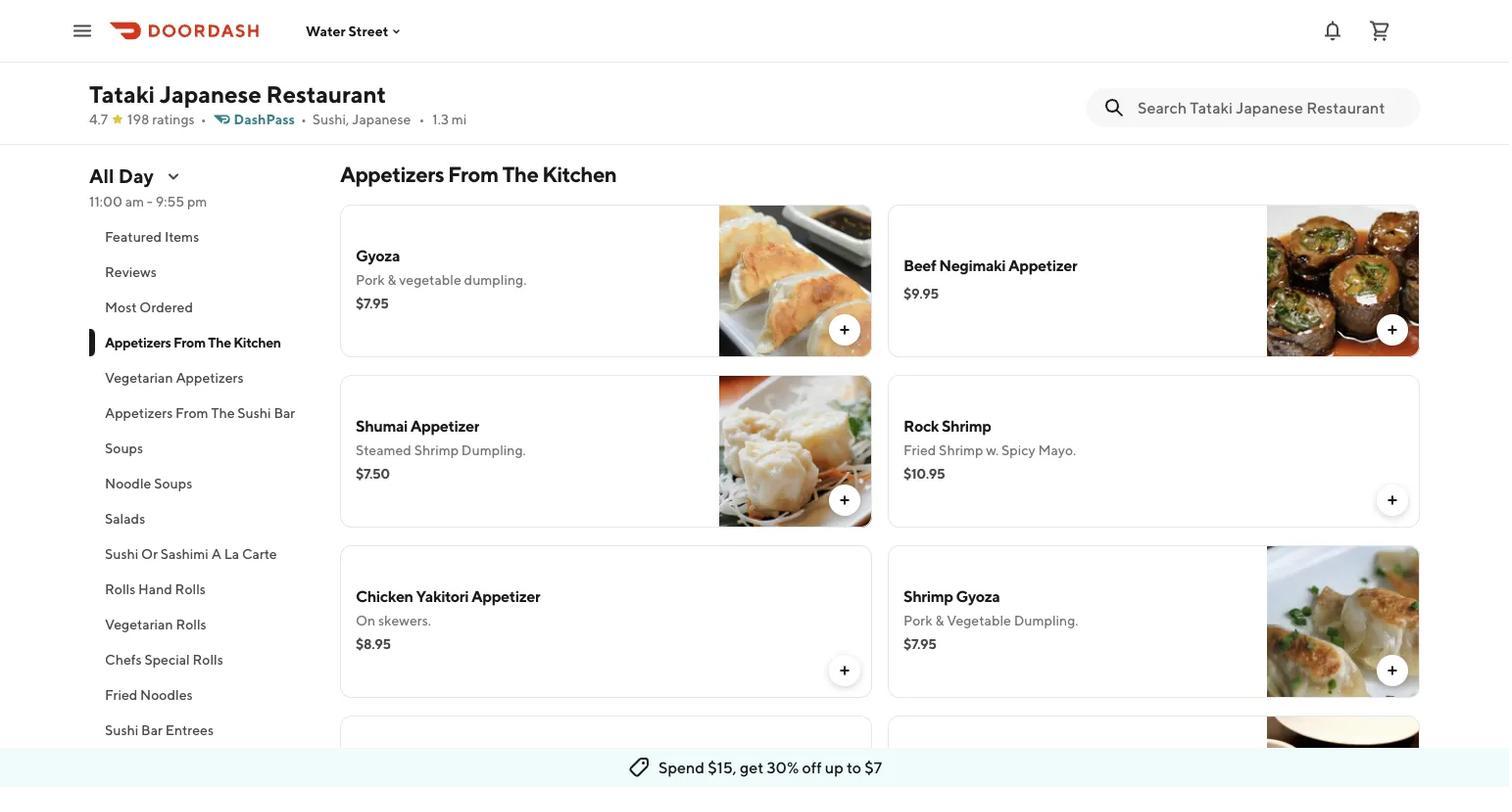 Task type: vqa. For each thing, say whether or not it's contained in the screenshot.
"Salads"
yes



Task type: describe. For each thing, give the bounding box(es) containing it.
water
[[306, 23, 346, 39]]

caviar.
[[503, 33, 542, 49]]

rolls hand rolls button
[[89, 572, 317, 608]]

appetizers from the sushi bar button
[[89, 396, 317, 431]]

• for sushi, japanese • 1.3 mi
[[419, 111, 425, 127]]

rolls left hand in the bottom left of the page
[[105, 582, 136, 598]]

$9.95
[[904, 286, 939, 302]]

noodle soups
[[105, 476, 192, 492]]

am
[[125, 194, 144, 210]]

& inside shrimp gyoza pork & vegetable dumpling. $7.95
[[935, 613, 944, 629]]

sushi bar entrees
[[105, 723, 214, 739]]

carte
[[242, 546, 277, 563]]

sushi or sashimi a la carte button
[[89, 537, 317, 572]]

198 ratings •
[[128, 111, 206, 127]]

salads
[[105, 511, 145, 527]]

entrees
[[165, 723, 214, 739]]

1 horizontal spatial $6.50
[[904, 47, 940, 63]]

0 items, open order cart image
[[1368, 19, 1392, 43]]

vegetable
[[399, 272, 461, 288]]

appetizers from the sushi bar
[[105, 405, 295, 421]]

shrimp inside shrimp gyoza pork & vegetable dumpling. $7.95
[[904, 587, 953, 606]]

fried noodles button
[[89, 678, 317, 713]]

$15,
[[708, 759, 737, 778]]

la
[[224, 546, 239, 563]]

the inside "appetizers from the sushi bar" button
[[211, 405, 235, 421]]

fried inside button
[[105, 687, 138, 704]]

spend $15, get 30% off up to $7
[[658, 759, 882, 778]]

notification bell image
[[1321, 19, 1345, 43]]

water street
[[306, 23, 388, 39]]

dashpass •
[[234, 111, 307, 127]]

vegetarian for vegetarian appetizers
[[105, 370, 173, 386]]

rolls hand rolls
[[105, 582, 206, 598]]

rolls down vegetarian rolls button
[[193, 652, 223, 668]]

dumpling.
[[464, 272, 527, 288]]

sushi,
[[312, 111, 349, 127]]

pork inside shrimp gyoza pork & vegetable dumpling. $7.95
[[904, 613, 933, 629]]

day
[[118, 165, 154, 188]]

crab
[[356, 33, 387, 49]]

0 vertical spatial kitchen
[[542, 162, 617, 187]]

sushi bar entrees button
[[89, 713, 317, 749]]

to
[[847, 759, 861, 778]]

sushi or sashimi a la carte
[[105, 546, 277, 563]]

chefs
[[105, 652, 142, 668]]

sushi, japanese • 1.3 mi
[[312, 111, 467, 127]]

w.
[[986, 442, 999, 459]]

all day
[[89, 165, 154, 188]]

featured
[[105, 229, 162, 245]]

off
[[802, 759, 822, 778]]

shumai
[[356, 417, 408, 436]]

mayo.
[[1038, 442, 1076, 459]]

0 horizontal spatial soups
[[105, 440, 143, 457]]

yakitori
[[416, 587, 469, 606]]

$7.95 inside shrimp gyoza pork & vegetable dumpling. $7.95
[[904, 636, 936, 653]]

0 vertical spatial sushi
[[237, 405, 271, 421]]

30%
[[767, 759, 799, 778]]

$10.95
[[904, 466, 945, 482]]

and
[[477, 33, 500, 49]]

ordered
[[139, 299, 193, 316]]

0 vertical spatial from
[[448, 162, 498, 187]]

0 vertical spatial appetizers from the kitchen
[[340, 162, 617, 187]]

avocado
[[421, 33, 474, 49]]

& inside gyoza pork & vegetable dumpling. $7.95
[[387, 272, 396, 288]]

beef negimaki appetizer
[[904, 256, 1077, 275]]

spicy
[[1002, 442, 1036, 459]]

tataki japanese restaurant
[[89, 80, 386, 108]]

sushi for sushi or sashimi a la carte
[[105, 546, 138, 563]]

fried inside rock shrimp fried shrimp w. spicy mayo. $10.95
[[904, 442, 936, 459]]

shumai appetizer steamed shrimp dumpling. $7.50
[[356, 417, 526, 482]]

beef
[[904, 256, 936, 275]]

appetizers down "vegetarian appetizers"
[[105, 405, 173, 421]]

spend
[[658, 759, 705, 778]]

198
[[128, 111, 149, 127]]

appetizers down sushi, japanese • 1.3 mi
[[340, 162, 444, 187]]

appetizer for negimaki
[[1008, 256, 1077, 275]]

most ordered
[[105, 299, 193, 316]]

dumpling. inside shrimp gyoza pork & vegetable dumpling. $7.95
[[1014, 613, 1079, 629]]

featured items button
[[89, 220, 317, 255]]

get
[[740, 759, 764, 778]]

1 vertical spatial the
[[208, 335, 231, 351]]

steamed
[[356, 442, 412, 459]]

gyoza inside gyoza pork & vegetable dumpling. $7.95
[[356, 246, 400, 265]]

$7
[[865, 759, 882, 778]]

mi
[[451, 111, 467, 127]]

shrimp gyoza pork & vegetable dumpling. $7.95
[[904, 587, 1079, 653]]

rock shrimp fried shrimp w. spicy mayo. $10.95
[[904, 417, 1076, 482]]



Task type: locate. For each thing, give the bounding box(es) containing it.
1 horizontal spatial fried
[[904, 442, 936, 459]]

appetizers from the kitchen down most ordered button
[[105, 335, 281, 351]]

restaurant
[[266, 80, 386, 108]]

sushi
[[237, 405, 271, 421], [105, 546, 138, 563], [105, 723, 138, 739]]

or
[[141, 546, 158, 563]]

$8.95
[[356, 636, 391, 653]]

chefs special rolls button
[[89, 643, 317, 678]]

california roll crab stick avocado and caviar. $6.50
[[356, 7, 542, 73]]

gyoza pork & vegetable dumpling. $7.95
[[356, 246, 527, 312]]

2 vertical spatial sushi
[[105, 723, 138, 739]]

1 vertical spatial appetizer
[[410, 417, 479, 436]]

1 horizontal spatial pork
[[904, 613, 933, 629]]

japanese up ratings
[[160, 80, 261, 108]]

sushi down fried noodles
[[105, 723, 138, 739]]

rolls right hand in the bottom left of the page
[[175, 582, 206, 598]]

a
[[211, 546, 221, 563]]

0 vertical spatial add item to cart image
[[1385, 83, 1400, 99]]

from down mi
[[448, 162, 498, 187]]

ratings
[[152, 111, 195, 127]]

0 horizontal spatial &
[[387, 272, 396, 288]]

chicken
[[356, 587, 413, 606]]

salads button
[[89, 502, 317, 537]]

kitchen
[[542, 162, 617, 187], [233, 335, 281, 351]]

appetizers from the kitchen
[[340, 162, 617, 187], [105, 335, 281, 351]]

0 horizontal spatial pork
[[356, 272, 385, 288]]

california
[[356, 7, 423, 26]]

pork inside gyoza pork & vegetable dumpling. $7.95
[[356, 272, 385, 288]]

sushi left or
[[105, 546, 138, 563]]

0 vertical spatial appetizer
[[1008, 256, 1077, 275]]

gyoza up the vegetable in the top of the page
[[356, 246, 400, 265]]

& left vegetable
[[935, 613, 944, 629]]

1 vertical spatial &
[[935, 613, 944, 629]]

0 vertical spatial soups
[[105, 440, 143, 457]]

appetizer inside chicken yakitori appetizer on skewers. $8.95
[[471, 587, 540, 606]]

1 vertical spatial soups
[[154, 476, 192, 492]]

1 horizontal spatial $7.95
[[904, 636, 936, 653]]

from down most ordered button
[[173, 335, 206, 351]]

pork left vegetable
[[904, 613, 933, 629]]

1 vertical spatial fried
[[105, 687, 138, 704]]

bar
[[274, 405, 295, 421], [141, 723, 163, 739]]

0 vertical spatial fried
[[904, 442, 936, 459]]

vegetarian rolls button
[[89, 608, 317, 643]]

add item to cart image
[[1385, 322, 1400, 338], [837, 493, 853, 509], [1385, 493, 1400, 509], [837, 663, 853, 679]]

1 horizontal spatial &
[[935, 613, 944, 629]]

0 vertical spatial gyoza
[[356, 246, 400, 265]]

$7.95 inside gyoza pork & vegetable dumpling. $7.95
[[356, 295, 389, 312]]

1 horizontal spatial kitchen
[[542, 162, 617, 187]]

sushi down vegetarian appetizers button
[[237, 405, 271, 421]]

japanese right sushi,
[[352, 111, 411, 127]]

gyoza
[[356, 246, 400, 265], [956, 587, 1000, 606]]

japanese for tataki
[[160, 80, 261, 108]]

fried noodles
[[105, 687, 193, 704]]

vegetarian appetizers button
[[89, 361, 317, 396]]

11:00 am - 9:55 pm
[[89, 194, 207, 210]]

1 horizontal spatial japanese
[[352, 111, 411, 127]]

negimaki
[[939, 256, 1006, 275]]

shrimp up vegetable
[[904, 587, 953, 606]]

soups right noodle
[[154, 476, 192, 492]]

noodles
[[140, 687, 193, 704]]

vegetarian rolls
[[105, 617, 206, 633]]

0 vertical spatial bar
[[274, 405, 295, 421]]

sashimi
[[161, 546, 209, 563]]

0 horizontal spatial fried
[[105, 687, 138, 704]]

0 vertical spatial pork
[[356, 272, 385, 288]]

1 horizontal spatial •
[[301, 111, 307, 127]]

0 horizontal spatial dumpling.
[[461, 442, 526, 459]]

rolls down the "rolls hand rolls" button
[[176, 617, 206, 633]]

japanese for sushi,
[[352, 111, 411, 127]]

shrimp up "w."
[[942, 417, 991, 436]]

4.7
[[89, 111, 108, 127]]

• left sushi,
[[301, 111, 307, 127]]

2 vertical spatial add item to cart image
[[1385, 663, 1400, 679]]

• left 1.3
[[419, 111, 425, 127]]

0 horizontal spatial japanese
[[160, 80, 261, 108]]

water street button
[[306, 23, 404, 39]]

chefs special rolls
[[105, 652, 223, 668]]

0 vertical spatial the
[[502, 162, 538, 187]]

pork left the vegetable in the top of the page
[[356, 272, 385, 288]]

1 vertical spatial kitchen
[[233, 335, 281, 351]]

shumai appetizer image
[[719, 375, 872, 528]]

fried
[[904, 442, 936, 459], [105, 687, 138, 704]]

appetizers
[[340, 162, 444, 187], [105, 335, 171, 351], [176, 370, 244, 386], [105, 405, 173, 421]]

0 vertical spatial vegetarian
[[105, 370, 173, 386]]

sushi for sushi bar entrees
[[105, 723, 138, 739]]

1 horizontal spatial gyoza
[[956, 587, 1000, 606]]

shrimp
[[942, 417, 991, 436], [414, 442, 459, 459], [939, 442, 983, 459], [904, 587, 953, 606]]

vegetarian appetizers
[[105, 370, 244, 386]]

shrimp inside shumai appetizer steamed shrimp dumpling. $7.50
[[414, 442, 459, 459]]

1 horizontal spatial appetizers from the kitchen
[[340, 162, 617, 187]]

2 horizontal spatial •
[[419, 111, 425, 127]]

1 vertical spatial dumpling.
[[1014, 613, 1079, 629]]

$6.50
[[904, 47, 940, 63], [356, 56, 392, 73]]

pm
[[187, 194, 207, 210]]

from down vegetarian appetizers button
[[175, 405, 208, 421]]

0 vertical spatial japanese
[[160, 80, 261, 108]]

11:00
[[89, 194, 122, 210]]

• for 198 ratings •
[[201, 111, 206, 127]]

0 horizontal spatial kitchen
[[233, 335, 281, 351]]

skewers.
[[378, 613, 431, 629]]

all
[[89, 165, 114, 188]]

special
[[144, 652, 190, 668]]

appetizer right 'yakitori'
[[471, 587, 540, 606]]

add item to cart image for shrimp
[[1385, 663, 1400, 679]]

&
[[387, 272, 396, 288], [935, 613, 944, 629]]

0 vertical spatial dumpling.
[[461, 442, 526, 459]]

1 horizontal spatial dumpling.
[[1014, 613, 1079, 629]]

noodle soups button
[[89, 466, 317, 502]]

shrimp left "w."
[[939, 442, 983, 459]]

stick
[[389, 33, 418, 49]]

$6.50 inside the california roll crab stick avocado and caviar. $6.50
[[356, 56, 392, 73]]

soups
[[105, 440, 143, 457], [154, 476, 192, 492]]

reviews
[[105, 264, 157, 280]]

up
[[825, 759, 844, 778]]

1 vertical spatial add item to cart image
[[837, 322, 853, 338]]

$7.95
[[356, 295, 389, 312], [904, 636, 936, 653]]

vegetarian up appetizers from the sushi bar
[[105, 370, 173, 386]]

0 horizontal spatial $6.50
[[356, 56, 392, 73]]

1 horizontal spatial bar
[[274, 405, 295, 421]]

0 horizontal spatial $7.95
[[356, 295, 389, 312]]

beef negimaki appetizer image
[[1267, 205, 1420, 358]]

0 horizontal spatial appetizers from the kitchen
[[105, 335, 281, 351]]

0 vertical spatial $7.95
[[356, 295, 389, 312]]

1 • from the left
[[201, 111, 206, 127]]

soups up noodle
[[105, 440, 143, 457]]

gyoza image
[[719, 205, 872, 358]]

& left the vegetable in the top of the page
[[387, 272, 396, 288]]

0 horizontal spatial bar
[[141, 723, 163, 739]]

$7.50
[[356, 466, 390, 482]]

vegetarian up chefs
[[105, 617, 173, 633]]

rolls
[[105, 582, 136, 598], [175, 582, 206, 598], [176, 617, 206, 633], [193, 652, 223, 668]]

bar down fried noodles
[[141, 723, 163, 739]]

gyoza inside shrimp gyoza pork & vegetable dumpling. $7.95
[[956, 587, 1000, 606]]

appetizer inside shumai appetizer steamed shrimp dumpling. $7.50
[[410, 417, 479, 436]]

2 vertical spatial from
[[175, 405, 208, 421]]

japanese
[[160, 80, 261, 108], [352, 111, 411, 127]]

1 vertical spatial sushi
[[105, 546, 138, 563]]

items
[[165, 229, 199, 245]]

add item to cart image
[[1385, 83, 1400, 99], [837, 322, 853, 338], [1385, 663, 1400, 679]]

2 vertical spatial appetizer
[[471, 587, 540, 606]]

1 horizontal spatial soups
[[154, 476, 192, 492]]

appetizers down most ordered
[[105, 335, 171, 351]]

3 • from the left
[[419, 111, 425, 127]]

• right ratings
[[201, 111, 206, 127]]

on
[[356, 613, 375, 629]]

2 • from the left
[[301, 111, 307, 127]]

shrimp gyoza image
[[1267, 546, 1420, 699]]

1 vertical spatial japanese
[[352, 111, 411, 127]]

1 vertical spatial pork
[[904, 613, 933, 629]]

most
[[105, 299, 137, 316]]

0 horizontal spatial gyoza
[[356, 246, 400, 265]]

appetizer right "shumai"
[[410, 417, 479, 436]]

1 vegetarian from the top
[[105, 370, 173, 386]]

fried down chefs
[[105, 687, 138, 704]]

soups button
[[89, 431, 317, 466]]

0 horizontal spatial •
[[201, 111, 206, 127]]

1.3
[[432, 111, 449, 127]]

1 vertical spatial from
[[173, 335, 206, 351]]

vegetable
[[947, 613, 1011, 629]]

most ordered button
[[89, 290, 317, 325]]

Item Search search field
[[1138, 97, 1404, 119]]

0 vertical spatial &
[[387, 272, 396, 288]]

roll
[[426, 7, 453, 26]]

-
[[147, 194, 153, 210]]

appetizers up "appetizers from the sushi bar" button
[[176, 370, 244, 386]]

rock
[[904, 417, 939, 436]]

vegetarian for vegetarian rolls
[[105, 617, 173, 633]]

dashpass
[[234, 111, 295, 127]]

2 vegetarian from the top
[[105, 617, 173, 633]]

tataki
[[89, 80, 155, 108]]

the
[[502, 162, 538, 187], [208, 335, 231, 351], [211, 405, 235, 421]]

1 vertical spatial gyoza
[[956, 587, 1000, 606]]

dumpling. inside shumai appetizer steamed shrimp dumpling. $7.50
[[461, 442, 526, 459]]

open menu image
[[71, 19, 94, 43]]

1 vertical spatial $7.95
[[904, 636, 936, 653]]

1 vertical spatial vegetarian
[[105, 617, 173, 633]]

wasabi shumai image
[[1267, 716, 1420, 788]]

menus image
[[166, 169, 181, 184]]

appetizer right the negimaki
[[1008, 256, 1077, 275]]

add item to cart image for gyoza
[[837, 322, 853, 338]]

shrimp right steamed
[[414, 442, 459, 459]]

bar down vegetarian appetizers button
[[274, 405, 295, 421]]

appetizers from the kitchen down mi
[[340, 162, 617, 187]]

2 vertical spatial the
[[211, 405, 235, 421]]

street
[[348, 23, 388, 39]]

1 vertical spatial bar
[[141, 723, 163, 739]]

reviews button
[[89, 255, 317, 290]]

appetizer for yakitori
[[471, 587, 540, 606]]

fried up $10.95 on the right bottom of the page
[[904, 442, 936, 459]]

featured items
[[105, 229, 199, 245]]

9:55
[[156, 194, 184, 210]]

from inside button
[[175, 405, 208, 421]]

chicken yakitori appetizer on skewers. $8.95
[[356, 587, 540, 653]]

1 vertical spatial appetizers from the kitchen
[[105, 335, 281, 351]]

gyoza up vegetable
[[956, 587, 1000, 606]]



